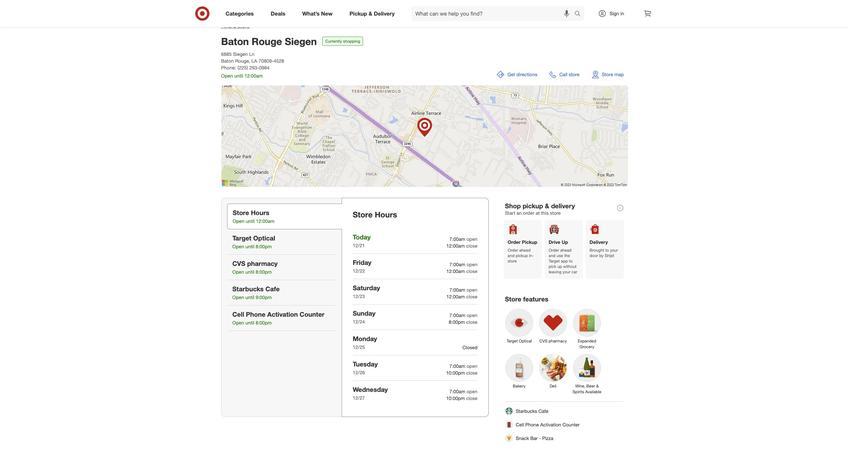 Task type: describe. For each thing, give the bounding box(es) containing it.
until for store
[[246, 218, 255, 224]]

until for starbucks
[[246, 295, 254, 301]]

close for friday
[[467, 269, 478, 274]]

7:00am for tuesday
[[450, 364, 466, 369]]

store capabilities with hours, vertical tabs tab list
[[221, 198, 342, 417]]

friday
[[353, 259, 372, 267]]

door
[[590, 253, 599, 258]]

wine,
[[576, 384, 586, 389]]

7:00am for saturday
[[450, 287, 466, 293]]

brought
[[590, 248, 605, 253]]

7:00am for wednesday
[[450, 389, 466, 395]]

phone for cell phone activation counter
[[526, 422, 539, 428]]

car
[[572, 270, 578, 275]]

8:00pm inside 7:00am open 8:00pm close
[[449, 319, 465, 325]]

saturday 12/23
[[353, 284, 380, 299]]

expanded grocery
[[578, 339, 597, 350]]

cafe for starbucks cafe open until 9:00pm
[[266, 285, 280, 293]]

cell phone activation counter
[[516, 422, 580, 428]]

store features
[[505, 295, 549, 303]]

monday
[[353, 335, 377, 343]]

12/21
[[353, 243, 365, 249]]

monday 12/25
[[353, 335, 377, 350]]

starbucks for starbucks cafe open until 9:00pm
[[232, 285, 264, 293]]

target optical link
[[503, 306, 537, 346]]

delivery
[[551, 202, 575, 210]]

use
[[557, 253, 564, 258]]

0 vertical spatial &
[[369, 10, 373, 17]]

closed
[[463, 345, 478, 351]]

12:00am for today
[[447, 243, 465, 249]]

expanded grocery link
[[570, 306, 604, 351]]

phone:
[[221, 65, 236, 71]]

bakery
[[513, 384, 526, 389]]

delivery inside delivery brought to your door by shipt
[[590, 239, 608, 245]]

open inside cell phone activation counter open until 8:00pm
[[232, 320, 244, 326]]

pick
[[549, 264, 557, 269]]

open inside 6885 siegen ln baton rouge, la 70809-4528 phone: (225) 293-0984 open until 12:00am
[[221, 73, 233, 79]]

order for order pickup
[[508, 248, 518, 253]]

pharmacy for cvs pharmacy
[[549, 339, 567, 344]]

store inside order pickup order ahead and pickup in- store
[[508, 259, 517, 264]]

open for starbucks cafe
[[232, 295, 244, 301]]

the
[[565, 253, 570, 258]]

new
[[321, 10, 333, 17]]

hours for store hours
[[375, 210, 397, 219]]

wine, beer & spirits available link
[[570, 351, 604, 397]]

rouge,
[[235, 58, 250, 64]]

find a store link
[[221, 22, 250, 29]]

snack bar - pizza
[[516, 436, 554, 442]]

deals
[[271, 10, 285, 17]]

close for sunday
[[467, 319, 478, 325]]

close for saturday
[[467, 294, 478, 300]]

store for store map
[[602, 72, 613, 77]]

7:00am open 8:00pm close
[[449, 313, 478, 325]]

target optical
[[507, 339, 532, 344]]

counter for cell phone activation counter
[[563, 422, 580, 428]]

activation for cell phone activation counter open until 8:00pm
[[267, 311, 298, 318]]

7:00am open 10:00pm close for wednesday
[[446, 389, 478, 401]]

bakery link
[[503, 351, 537, 391]]

baton inside 6885 siegen ln baton rouge, la 70809-4528 phone: (225) 293-0984 open until 12:00am
[[221, 58, 234, 64]]

wine, beer & spirits available
[[573, 384, 602, 395]]

sunday 12/24
[[353, 310, 376, 325]]

what's new
[[302, 10, 333, 17]]

to inside drive up order ahead and use the target app to pick up without leaving your car
[[569, 259, 573, 264]]

open for target optical
[[232, 244, 244, 250]]

4528
[[274, 58, 284, 64]]

store for store hours
[[353, 210, 373, 219]]

7:00am for today
[[450, 236, 466, 242]]

siegen inside 6885 siegen ln baton rouge, la 70809-4528 phone: (225) 293-0984 open until 12:00am
[[233, 51, 248, 57]]

order
[[523, 210, 535, 216]]

pizza
[[543, 436, 554, 442]]

search button
[[572, 6, 588, 22]]

drive
[[549, 239, 561, 245]]

without
[[564, 264, 577, 269]]

sunday
[[353, 310, 376, 317]]

ahead for pickup
[[520, 248, 531, 253]]

1 baton from the top
[[221, 35, 249, 47]]

starbucks cafe
[[516, 409, 549, 415]]

available
[[586, 390, 602, 395]]

7:00am open 12:00am close for today
[[447, 236, 478, 249]]

expanded
[[578, 339, 597, 344]]

open for today
[[467, 236, 478, 242]]

directions
[[517, 72, 538, 77]]

find a store
[[221, 22, 250, 29]]

cell for cell phone activation counter open until 8:00pm
[[232, 311, 244, 318]]

8:00pm inside cvs pharmacy open until 8:00pm
[[256, 269, 272, 275]]

currently shopping
[[325, 39, 360, 44]]

8:00pm inside "target optical open until 8:00pm"
[[256, 244, 272, 250]]

baton rouge siegen
[[221, 35, 317, 47]]

target for target optical
[[507, 339, 518, 344]]

0 horizontal spatial pickup
[[350, 10, 367, 17]]

8:00pm inside cell phone activation counter open until 8:00pm
[[256, 320, 272, 326]]

pickup inside shop pickup & delivery start an order at this store
[[523, 202, 543, 210]]

today 12/21
[[353, 233, 371, 249]]

store for store hours open until 12:00am
[[233, 209, 249, 217]]

starbucks cafe open until 9:00pm
[[232, 285, 280, 301]]

store inside call store button
[[569, 72, 580, 77]]

sign
[[610, 11, 620, 16]]

counter for cell phone activation counter open until 8:00pm
[[300, 311, 325, 318]]

deli
[[550, 384, 557, 389]]

cvs pharmacy
[[540, 339, 567, 344]]

wednesday 12/27
[[353, 386, 388, 401]]

app
[[561, 259, 568, 264]]

pickup inside order pickup order ahead and pickup in- store
[[522, 239, 538, 245]]

12/23
[[353, 294, 365, 299]]

shipt
[[605, 253, 615, 258]]

cell phone activation counter open until 8:00pm
[[232, 311, 325, 326]]

pickup & delivery link
[[344, 6, 403, 21]]

and for order
[[508, 253, 515, 258]]

-
[[539, 436, 541, 442]]

open for sunday
[[467, 313, 478, 318]]

wednesday
[[353, 386, 388, 394]]

get directions link
[[493, 66, 542, 83]]

shopping
[[343, 39, 360, 44]]

open for friday
[[467, 262, 478, 268]]



Task type: vqa. For each thing, say whether or not it's contained in the screenshot.


Task type: locate. For each thing, give the bounding box(es) containing it.
1 horizontal spatial and
[[549, 253, 556, 258]]

5 close from the top
[[467, 370, 478, 376]]

1 vertical spatial phone
[[526, 422, 539, 428]]

close
[[467, 243, 478, 249], [467, 269, 478, 274], [467, 294, 478, 300], [467, 319, 478, 325], [467, 370, 478, 376], [467, 396, 478, 401]]

8:00pm up starbucks cafe open until 9:00pm
[[256, 269, 272, 275]]

7:00am for sunday
[[450, 313, 466, 318]]

4 open from the top
[[467, 313, 478, 318]]

1 7:00am from the top
[[450, 236, 466, 242]]

0 horizontal spatial cvs
[[232, 260, 246, 268]]

to inside delivery brought to your door by shipt
[[606, 248, 609, 253]]

categories
[[226, 10, 254, 17]]

friday 12/22
[[353, 259, 372, 274]]

target inside "target optical open until 8:00pm"
[[232, 234, 252, 242]]

target
[[232, 234, 252, 242], [549, 259, 560, 264], [507, 339, 518, 344]]

target for target optical open until 8:00pm
[[232, 234, 252, 242]]

0 vertical spatial cvs
[[232, 260, 246, 268]]

4 7:00am from the top
[[450, 313, 466, 318]]

currently
[[325, 39, 342, 44]]

pickup inside order pickup order ahead and pickup in- store
[[516, 253, 528, 258]]

phone for cell phone activation counter open until 8:00pm
[[246, 311, 266, 318]]

target inside drive up order ahead and use the target app to pick up without leaving your car
[[549, 259, 560, 264]]

6 open from the top
[[467, 389, 478, 395]]

open inside cvs pharmacy open until 8:00pm
[[232, 269, 244, 275]]

open for cvs pharmacy
[[232, 269, 244, 275]]

12/27
[[353, 395, 365, 401]]

1 vertical spatial pickup
[[522, 239, 538, 245]]

0 horizontal spatial to
[[569, 259, 573, 264]]

0 vertical spatial starbucks
[[232, 285, 264, 293]]

1 horizontal spatial your
[[610, 248, 618, 253]]

phone inside cell phone activation counter open until 8:00pm
[[246, 311, 266, 318]]

2 baton from the top
[[221, 58, 234, 64]]

call
[[560, 72, 568, 77]]

1 horizontal spatial target
[[507, 339, 518, 344]]

starbucks for starbucks cafe
[[516, 409, 538, 415]]

& for shop
[[545, 202, 550, 210]]

2 10:00pm from the top
[[446, 396, 465, 401]]

your down without
[[563, 270, 571, 275]]

ahead up in-
[[520, 248, 531, 253]]

siegen down what's
[[285, 35, 317, 47]]

1 vertical spatial activation
[[541, 422, 562, 428]]

0 vertical spatial delivery
[[374, 10, 395, 17]]

sign in link
[[593, 6, 635, 21]]

0 vertical spatial siegen
[[285, 35, 317, 47]]

tuesday
[[353, 360, 378, 368]]

3 open from the top
[[467, 287, 478, 293]]

activation
[[267, 311, 298, 318], [541, 422, 562, 428]]

pharmacy inside 'link'
[[549, 339, 567, 344]]

cafe inside starbucks cafe open until 9:00pm
[[266, 285, 280, 293]]

optical for target optical
[[519, 339, 532, 344]]

your inside delivery brought to your door by shipt
[[610, 248, 618, 253]]

2 close from the top
[[467, 269, 478, 274]]

store up today
[[353, 210, 373, 219]]

0 horizontal spatial siegen
[[233, 51, 248, 57]]

12:00am inside the store hours open until 12:00am
[[256, 218, 275, 224]]

0 vertical spatial to
[[606, 248, 609, 253]]

1 horizontal spatial counter
[[563, 422, 580, 428]]

7:00am open 10:00pm close for tuesday
[[446, 364, 478, 376]]

0 horizontal spatial activation
[[267, 311, 298, 318]]

0 horizontal spatial cafe
[[266, 285, 280, 293]]

optical inside "target optical open until 8:00pm"
[[253, 234, 275, 242]]

0 vertical spatial pickup
[[350, 10, 367, 17]]

1 horizontal spatial ahead
[[561, 248, 572, 253]]

1 vertical spatial counter
[[563, 422, 580, 428]]

1 vertical spatial target
[[549, 259, 560, 264]]

search
[[572, 11, 588, 17]]

pharmacy left expanded
[[549, 339, 567, 344]]

what's
[[302, 10, 320, 17]]

cell down starbucks cafe open until 9:00pm
[[232, 311, 244, 318]]

(225)
[[238, 65, 248, 71]]

1 vertical spatial starbucks
[[516, 409, 538, 415]]

cell
[[232, 311, 244, 318], [516, 422, 524, 428]]

and left in-
[[508, 253, 515, 258]]

6885 siegen ln baton rouge, la 70809-4528 phone: (225) 293-0984 open until 12:00am
[[221, 51, 284, 79]]

shop
[[505, 202, 521, 210]]

1 horizontal spatial optical
[[519, 339, 532, 344]]

pickup up order
[[523, 202, 543, 210]]

store left features
[[505, 295, 522, 303]]

1 vertical spatial 7:00am open 12:00am close
[[447, 262, 478, 274]]

1 horizontal spatial siegen
[[285, 35, 317, 47]]

pharmacy down "target optical open until 8:00pm"
[[247, 260, 278, 268]]

cvs for cvs pharmacy
[[540, 339, 548, 344]]

store hours
[[353, 210, 397, 219]]

order inside drive up order ahead and use the target app to pick up without leaving your car
[[549, 248, 559, 253]]

pickup up in-
[[522, 239, 538, 245]]

activation inside cell phone activation counter open until 8:00pm
[[267, 311, 298, 318]]

1 horizontal spatial phone
[[526, 422, 539, 428]]

6 7:00am from the top
[[450, 389, 466, 395]]

ahead inside drive up order ahead and use the target app to pick up without leaving your car
[[561, 248, 572, 253]]

leaving
[[549, 270, 562, 275]]

in-
[[529, 253, 534, 258]]

1 vertical spatial pharmacy
[[549, 339, 567, 344]]

map
[[615, 72, 624, 77]]

target up pick
[[549, 259, 560, 264]]

saturday
[[353, 284, 380, 292]]

sign in
[[610, 11, 625, 16]]

2 vertical spatial 7:00am open 12:00am close
[[447, 287, 478, 300]]

hours inside the store hours open until 12:00am
[[251, 209, 269, 217]]

until inside starbucks cafe open until 9:00pm
[[246, 295, 254, 301]]

10:00pm for tuesday
[[446, 370, 465, 376]]

8:00pm down 9:00pm
[[256, 320, 272, 326]]

baton rouge siegen map image
[[221, 85, 628, 187]]

until down (225)
[[234, 73, 243, 79]]

1 horizontal spatial activation
[[541, 422, 562, 428]]

1 ahead from the left
[[520, 248, 531, 253]]

3 7:00am from the top
[[450, 287, 466, 293]]

tuesday 12/26
[[353, 360, 378, 376]]

beer
[[587, 384, 595, 389]]

1 vertical spatial &
[[545, 202, 550, 210]]

until up cvs pharmacy open until 8:00pm
[[246, 244, 254, 250]]

features
[[524, 295, 549, 303]]

0 vertical spatial counter
[[300, 311, 325, 318]]

optical inside target optical 'link'
[[519, 339, 532, 344]]

cvs right the target optical
[[540, 339, 548, 344]]

12:00am for friday
[[447, 269, 465, 274]]

12/26
[[353, 370, 365, 376]]

pharmacy inside cvs pharmacy open until 8:00pm
[[247, 260, 278, 268]]

order pickup order ahead and pickup in- store
[[508, 239, 538, 264]]

open for saturday
[[467, 287, 478, 293]]

1 10:00pm from the top
[[446, 370, 465, 376]]

&
[[369, 10, 373, 17], [545, 202, 550, 210], [597, 384, 599, 389]]

5 open from the top
[[467, 364, 478, 369]]

cell for cell phone activation counter
[[516, 422, 524, 428]]

activation for cell phone activation counter
[[541, 422, 562, 428]]

2 ahead from the left
[[561, 248, 572, 253]]

1 vertical spatial pickup
[[516, 253, 528, 258]]

1 7:00am open 12:00am close from the top
[[447, 236, 478, 249]]

7:00am inside 7:00am open 8:00pm close
[[450, 313, 466, 318]]

1 horizontal spatial cell
[[516, 422, 524, 428]]

target down the store hours open until 12:00am
[[232, 234, 252, 242]]

ln
[[249, 51, 255, 57]]

pharmacy for cvs pharmacy open until 8:00pm
[[247, 260, 278, 268]]

1 horizontal spatial cvs
[[540, 339, 548, 344]]

pickup left in-
[[516, 253, 528, 258]]

0 vertical spatial pharmacy
[[247, 260, 278, 268]]

7:00am open 10:00pm close
[[446, 364, 478, 376], [446, 389, 478, 401]]

optical down the store hours open until 12:00am
[[253, 234, 275, 242]]

counter
[[300, 311, 325, 318], [563, 422, 580, 428]]

starbucks up 9:00pm
[[232, 285, 264, 293]]

this
[[541, 210, 549, 216]]

5 7:00am from the top
[[450, 364, 466, 369]]

open inside the store hours open until 12:00am
[[233, 218, 245, 224]]

70809-
[[259, 58, 274, 64]]

0 vertical spatial baton
[[221, 35, 249, 47]]

1 open from the top
[[467, 236, 478, 242]]

starbucks inside starbucks cafe open until 9:00pm
[[232, 285, 264, 293]]

shop pickup & delivery start an order at this store
[[505, 202, 575, 216]]

your inside drive up order ahead and use the target app to pick up without leaving your car
[[563, 270, 571, 275]]

siegen up rouge,
[[233, 51, 248, 57]]

1 vertical spatial cell
[[516, 422, 524, 428]]

1 vertical spatial cvs
[[540, 339, 548, 344]]

8:00pm up closed
[[449, 319, 465, 325]]

baton
[[221, 35, 249, 47], [221, 58, 234, 64]]

a
[[233, 22, 236, 29]]

and
[[508, 253, 515, 258], [549, 253, 556, 258]]

cvs pharmacy open until 8:00pm
[[232, 260, 278, 275]]

call store button
[[546, 66, 584, 83]]

1 vertical spatial optical
[[519, 339, 532, 344]]

1 horizontal spatial pickup
[[522, 239, 538, 245]]

What can we help you find? suggestions appear below search field
[[412, 6, 576, 21]]

starbucks up cell phone activation counter
[[516, 409, 538, 415]]

cafe
[[266, 285, 280, 293], [539, 409, 549, 415]]

0 horizontal spatial starbucks
[[232, 285, 264, 293]]

open
[[221, 73, 233, 79], [233, 218, 245, 224], [232, 244, 244, 250], [232, 269, 244, 275], [232, 295, 244, 301], [232, 320, 244, 326]]

optical for target optical open until 8:00pm
[[253, 234, 275, 242]]

0 vertical spatial pickup
[[523, 202, 543, 210]]

cvs down "target optical open until 8:00pm"
[[232, 260, 246, 268]]

2 vertical spatial &
[[597, 384, 599, 389]]

& inside wine, beer & spirits available
[[597, 384, 599, 389]]

until inside "target optical open until 8:00pm"
[[246, 244, 254, 250]]

store up "target optical open until 8:00pm"
[[233, 209, 249, 217]]

cafe up cell phone activation counter
[[539, 409, 549, 415]]

activation up pizza
[[541, 422, 562, 428]]

1 vertical spatial 10:00pm
[[446, 396, 465, 401]]

phone down starbucks cafe
[[526, 422, 539, 428]]

2 horizontal spatial target
[[549, 259, 560, 264]]

optical left cvs pharmacy
[[519, 339, 532, 344]]

1 close from the top
[[467, 243, 478, 249]]

store inside shop pickup & delivery start an order at this store
[[550, 210, 561, 216]]

call store
[[560, 72, 580, 77]]

0 horizontal spatial your
[[563, 270, 571, 275]]

1 vertical spatial your
[[563, 270, 571, 275]]

close inside 7:00am open 8:00pm close
[[467, 319, 478, 325]]

1 horizontal spatial cafe
[[539, 409, 549, 415]]

until for cvs
[[246, 269, 254, 275]]

2 vertical spatial target
[[507, 339, 518, 344]]

0 horizontal spatial hours
[[251, 209, 269, 217]]

and for drive
[[549, 253, 556, 258]]

0 vertical spatial activation
[[267, 311, 298, 318]]

until down starbucks cafe open until 9:00pm
[[246, 320, 254, 326]]

open for wednesday
[[467, 389, 478, 395]]

and left the use
[[549, 253, 556, 258]]

pickup
[[350, 10, 367, 17], [522, 239, 538, 245]]

0 vertical spatial your
[[610, 248, 618, 253]]

& for wine,
[[597, 384, 599, 389]]

2 open from the top
[[467, 262, 478, 268]]

pickup & delivery
[[350, 10, 395, 17]]

open inside "target optical open until 8:00pm"
[[232, 244, 244, 250]]

find
[[221, 22, 232, 29]]

phone down 9:00pm
[[246, 311, 266, 318]]

0 horizontal spatial pharmacy
[[247, 260, 278, 268]]

& inside shop pickup & delivery start an order at this store
[[545, 202, 550, 210]]

0 vertical spatial cafe
[[266, 285, 280, 293]]

starbucks
[[232, 285, 264, 293], [516, 409, 538, 415]]

and inside order pickup order ahead and pickup in- store
[[508, 253, 515, 258]]

0 vertical spatial cell
[[232, 311, 244, 318]]

8:00pm up cvs pharmacy open until 8:00pm
[[256, 244, 272, 250]]

3 7:00am open 12:00am close from the top
[[447, 287, 478, 300]]

open for tuesday
[[467, 364, 478, 369]]

7:00am open 12:00am close for saturday
[[447, 287, 478, 300]]

by
[[600, 253, 604, 258]]

baton up 6885
[[221, 35, 249, 47]]

your up shipt
[[610, 248, 618, 253]]

until
[[234, 73, 243, 79], [246, 218, 255, 224], [246, 244, 254, 250], [246, 269, 254, 275], [246, 295, 254, 301], [246, 320, 254, 326]]

ahead up the
[[561, 248, 572, 253]]

1 horizontal spatial &
[[545, 202, 550, 210]]

0 vertical spatial target
[[232, 234, 252, 242]]

until left 9:00pm
[[246, 295, 254, 301]]

counter inside cell phone activation counter open until 8:00pm
[[300, 311, 325, 318]]

pickup
[[523, 202, 543, 210], [516, 253, 528, 258]]

1 horizontal spatial hours
[[375, 210, 397, 219]]

2 7:00am from the top
[[450, 262, 466, 268]]

store map button
[[588, 66, 628, 83]]

293-
[[249, 65, 259, 71]]

12:00am for saturday
[[447, 294, 465, 300]]

deals link
[[265, 6, 294, 21]]

1 vertical spatial delivery
[[590, 239, 608, 245]]

7:00am
[[450, 236, 466, 242], [450, 262, 466, 268], [450, 287, 466, 293], [450, 313, 466, 318], [450, 364, 466, 369], [450, 389, 466, 395]]

pharmacy
[[247, 260, 278, 268], [549, 339, 567, 344]]

cvs inside cvs pharmacy open until 8:00pm
[[232, 260, 246, 268]]

0 vertical spatial phone
[[246, 311, 266, 318]]

0 horizontal spatial phone
[[246, 311, 266, 318]]

2 7:00am open 10:00pm close from the top
[[446, 389, 478, 401]]

12:00am
[[245, 73, 263, 79], [256, 218, 275, 224], [447, 243, 465, 249], [447, 269, 465, 274], [447, 294, 465, 300]]

until inside cvs pharmacy open until 8:00pm
[[246, 269, 254, 275]]

target inside target optical 'link'
[[507, 339, 518, 344]]

store
[[238, 22, 250, 29], [569, 72, 580, 77], [550, 210, 561, 216], [508, 259, 517, 264]]

7:00am for friday
[[450, 262, 466, 268]]

1 horizontal spatial pharmacy
[[549, 339, 567, 344]]

close for tuesday
[[467, 370, 478, 376]]

2 7:00am open 12:00am close from the top
[[447, 262, 478, 274]]

cvs
[[232, 260, 246, 268], [540, 339, 548, 344]]

cell inside cell phone activation counter open until 8:00pm
[[232, 311, 244, 318]]

0 horizontal spatial and
[[508, 253, 515, 258]]

3 close from the top
[[467, 294, 478, 300]]

2 horizontal spatial &
[[597, 384, 599, 389]]

0 vertical spatial 7:00am open 12:00am close
[[447, 236, 478, 249]]

until inside cell phone activation counter open until 8:00pm
[[246, 320, 254, 326]]

open for store hours
[[233, 218, 245, 224]]

hours
[[251, 209, 269, 217], [375, 210, 397, 219]]

open inside 7:00am open 8:00pm close
[[467, 313, 478, 318]]

ahead for up
[[561, 248, 572, 253]]

1 vertical spatial siegen
[[233, 51, 248, 57]]

1 vertical spatial to
[[569, 259, 573, 264]]

0 horizontal spatial target
[[232, 234, 252, 242]]

1 vertical spatial 7:00am open 10:00pm close
[[446, 389, 478, 401]]

7:00am open 12:00am close for friday
[[447, 262, 478, 274]]

ahead
[[520, 248, 531, 253], [561, 248, 572, 253]]

close for wednesday
[[467, 396, 478, 401]]

order for drive up
[[549, 248, 559, 253]]

snack
[[516, 436, 529, 442]]

until inside 6885 siegen ln baton rouge, la 70809-4528 phone: (225) 293-0984 open until 12:00am
[[234, 73, 243, 79]]

1 and from the left
[[508, 253, 515, 258]]

1 7:00am open 10:00pm close from the top
[[446, 364, 478, 376]]

0 vertical spatial 10:00pm
[[446, 370, 465, 376]]

store inside the store hours open until 12:00am
[[233, 209, 249, 217]]

and inside drive up order ahead and use the target app to pick up without leaving your car
[[549, 253, 556, 258]]

until for target
[[246, 244, 254, 250]]

ahead inside order pickup order ahead and pickup in- store
[[520, 248, 531, 253]]

in
[[621, 11, 625, 16]]

6885
[[221, 51, 232, 57]]

grocery
[[580, 345, 595, 350]]

12:00am inside 6885 siegen ln baton rouge, la 70809-4528 phone: (225) 293-0984 open until 12:00am
[[245, 73, 263, 79]]

until up starbucks cafe open until 9:00pm
[[246, 269, 254, 275]]

cvs inside 'link'
[[540, 339, 548, 344]]

4 close from the top
[[467, 319, 478, 325]]

activation down 9:00pm
[[267, 311, 298, 318]]

to up without
[[569, 259, 573, 264]]

1 horizontal spatial starbucks
[[516, 409, 538, 415]]

until up "target optical open until 8:00pm"
[[246, 218, 255, 224]]

spirits
[[573, 390, 585, 395]]

12/24
[[353, 319, 365, 325]]

cafe for starbucks cafe
[[539, 409, 549, 415]]

0 horizontal spatial counter
[[300, 311, 325, 318]]

0 horizontal spatial cell
[[232, 311, 244, 318]]

12/22
[[353, 268, 365, 274]]

until inside the store hours open until 12:00am
[[246, 218, 255, 224]]

0 horizontal spatial &
[[369, 10, 373, 17]]

1 vertical spatial cafe
[[539, 409, 549, 415]]

open
[[467, 236, 478, 242], [467, 262, 478, 268], [467, 287, 478, 293], [467, 313, 478, 318], [467, 364, 478, 369], [467, 389, 478, 395]]

0 vertical spatial optical
[[253, 234, 275, 242]]

baton down 6885
[[221, 58, 234, 64]]

1 horizontal spatial delivery
[[590, 239, 608, 245]]

store left 'map'
[[602, 72, 613, 77]]

1 horizontal spatial to
[[606, 248, 609, 253]]

cvs for cvs pharmacy open until 8:00pm
[[232, 260, 246, 268]]

10:00pm for wednesday
[[446, 396, 465, 401]]

0 horizontal spatial ahead
[[520, 248, 531, 253]]

cvs pharmacy link
[[537, 306, 570, 346]]

drive up order ahead and use the target app to pick up without leaving your car
[[549, 239, 578, 275]]

1 vertical spatial baton
[[221, 58, 234, 64]]

target optical open until 8:00pm
[[232, 234, 275, 250]]

up
[[562, 239, 568, 245]]

store inside store map button
[[602, 72, 613, 77]]

0 horizontal spatial delivery
[[374, 10, 395, 17]]

0 horizontal spatial optical
[[253, 234, 275, 242]]

0 vertical spatial 7:00am open 10:00pm close
[[446, 364, 478, 376]]

store
[[602, 72, 613, 77], [233, 209, 249, 217], [353, 210, 373, 219], [505, 295, 522, 303]]

cell up snack
[[516, 422, 524, 428]]

up
[[558, 264, 562, 269]]

open inside starbucks cafe open until 9:00pm
[[232, 295, 244, 301]]

close for today
[[467, 243, 478, 249]]

to up shipt
[[606, 248, 609, 253]]

pickup up shopping
[[350, 10, 367, 17]]

cafe up 9:00pm
[[266, 285, 280, 293]]

store for store features
[[505, 295, 522, 303]]

2 and from the left
[[549, 253, 556, 258]]

12/25
[[353, 345, 365, 350]]

hours for store hours open until 12:00am
[[251, 209, 269, 217]]

rouge
[[252, 35, 282, 47]]

target up the "bakery" link
[[507, 339, 518, 344]]

6 close from the top
[[467, 396, 478, 401]]



